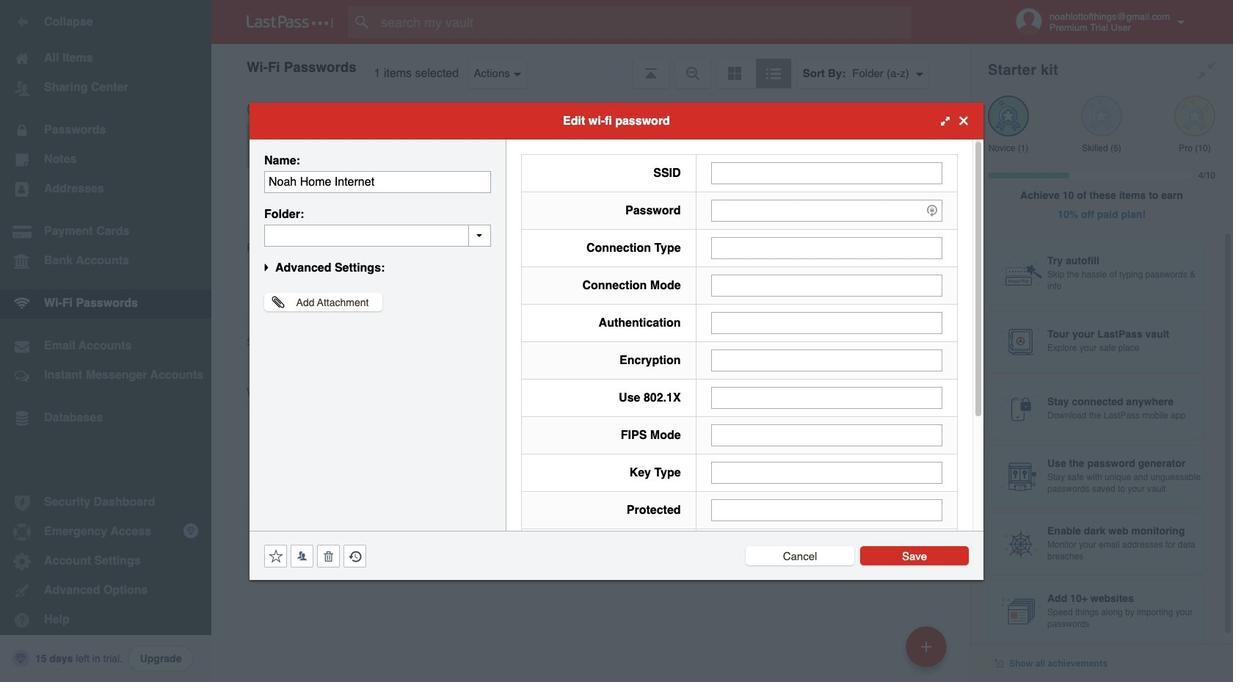 Task type: locate. For each thing, give the bounding box(es) containing it.
dialog
[[250, 102, 984, 673]]

None text field
[[264, 171, 491, 193], [264, 224, 491, 246], [711, 312, 943, 334], [711, 349, 943, 371], [264, 171, 491, 193], [264, 224, 491, 246], [711, 312, 943, 334], [711, 349, 943, 371]]

lastpass image
[[247, 15, 333, 29]]

None text field
[[711, 162, 943, 184], [711, 237, 943, 259], [711, 274, 943, 296], [711, 387, 943, 409], [711, 424, 943, 446], [711, 461, 943, 484], [711, 499, 943, 521], [711, 162, 943, 184], [711, 237, 943, 259], [711, 274, 943, 296], [711, 387, 943, 409], [711, 424, 943, 446], [711, 461, 943, 484], [711, 499, 943, 521]]

None password field
[[711, 199, 943, 221]]

main navigation navigation
[[0, 0, 211, 682]]

new item image
[[922, 641, 932, 652]]



Task type: describe. For each thing, give the bounding box(es) containing it.
search my vault text field
[[348, 6, 935, 38]]

new item navigation
[[901, 622, 956, 682]]

vault options navigation
[[211, 44, 971, 88]]

Search search field
[[348, 6, 935, 38]]



